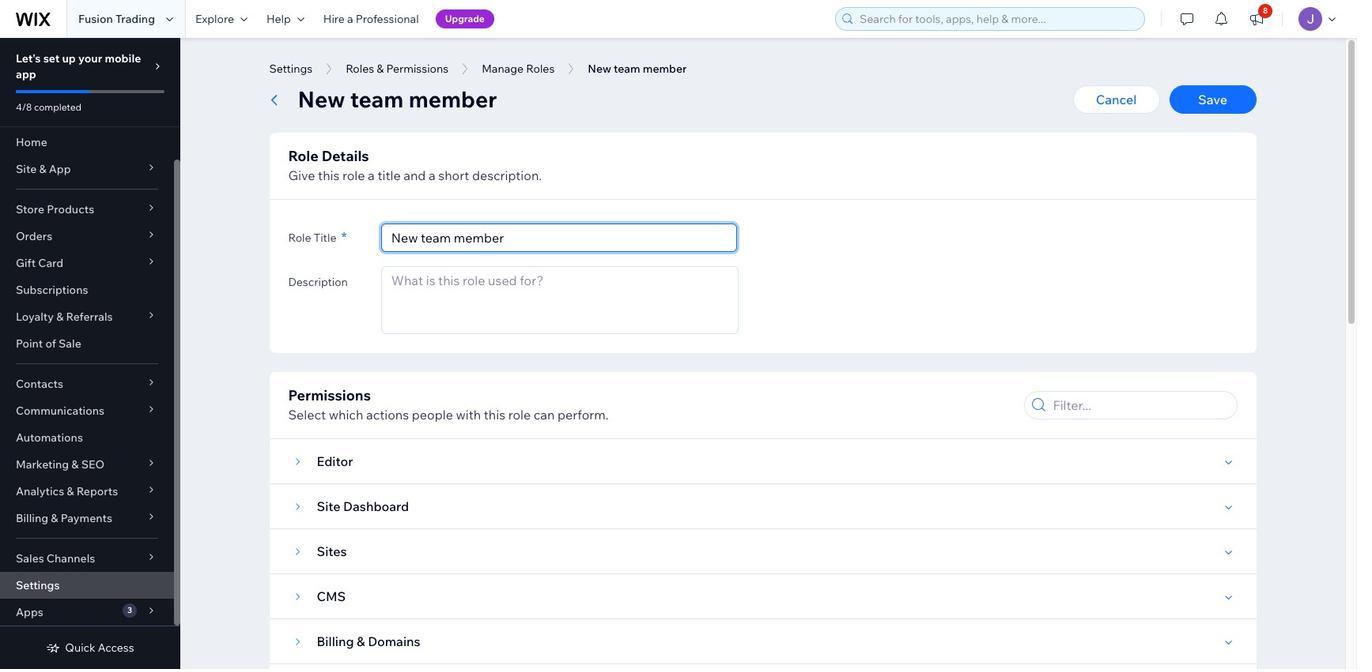 Task type: locate. For each thing, give the bounding box(es) containing it.
billing down the "analytics"
[[16, 512, 48, 526]]

& for domains
[[357, 634, 365, 650]]

title
[[314, 231, 336, 245]]

& down analytics & reports
[[51, 512, 58, 526]]

team
[[614, 62, 640, 76], [350, 85, 404, 113]]

upgrade button
[[435, 9, 494, 28]]

sales channels
[[16, 552, 95, 566]]

roles right manage at the top left of the page
[[526, 62, 555, 76]]

a left title
[[368, 168, 375, 183]]

0 vertical spatial permissions
[[386, 62, 449, 76]]

can
[[534, 407, 555, 423]]

short
[[438, 168, 469, 183]]

marketing & seo
[[16, 458, 104, 472]]

new team member button
[[580, 57, 695, 81]]

0 horizontal spatial member
[[409, 85, 497, 113]]

sidebar element
[[0, 38, 180, 670]]

a
[[347, 12, 353, 26], [368, 168, 375, 183], [429, 168, 436, 183]]

seo
[[81, 458, 104, 472]]

sales
[[16, 552, 44, 566]]

1 vertical spatial billing
[[317, 634, 354, 650]]

fusion
[[78, 12, 113, 26]]

communications
[[16, 404, 104, 418]]

sites
[[317, 544, 347, 560]]

site
[[16, 162, 37, 176], [317, 499, 340, 515]]

site down home
[[16, 162, 37, 176]]

this
[[318, 168, 340, 183], [484, 407, 505, 423]]

help button
[[257, 0, 314, 38]]

& inside loyalty & referrals dropdown button
[[56, 310, 64, 324]]

a right "hire" on the left top of page
[[347, 12, 353, 26]]

role left title
[[288, 231, 311, 245]]

new team member
[[588, 62, 687, 76], [298, 85, 497, 113]]

apps
[[16, 606, 43, 620]]

give
[[288, 168, 315, 183]]

1 horizontal spatial settings
[[269, 62, 312, 76]]

0 horizontal spatial settings
[[16, 579, 60, 593]]

1 horizontal spatial site
[[317, 499, 340, 515]]

permissions up which
[[288, 387, 371, 405]]

0 horizontal spatial this
[[318, 168, 340, 183]]

role inside permissions select which actions people with this role can perform.
[[508, 407, 531, 423]]

role
[[288, 147, 319, 165], [288, 231, 311, 245]]

a inside hire a professional 'link'
[[347, 12, 353, 26]]

1 roles from the left
[[346, 62, 374, 76]]

0 horizontal spatial permissions
[[288, 387, 371, 405]]

roles & permissions button
[[338, 57, 456, 81]]

role up give
[[288, 147, 319, 165]]

1 vertical spatial permissions
[[288, 387, 371, 405]]

marketing
[[16, 458, 69, 472]]

permissions inside permissions select which actions people with this role can perform.
[[288, 387, 371, 405]]

sales channels button
[[0, 546, 174, 573]]

this inside role details give this role a title and a short description.
[[318, 168, 340, 183]]

permissions down professional
[[386, 62, 449, 76]]

trading
[[115, 12, 155, 26]]

& for permissions
[[377, 62, 384, 76]]

roles
[[346, 62, 374, 76], [526, 62, 555, 76]]

loyalty
[[16, 310, 54, 324]]

permissions
[[386, 62, 449, 76], [288, 387, 371, 405]]

manage roles
[[482, 62, 555, 76]]

set
[[43, 51, 60, 66]]

role title *
[[288, 228, 347, 246]]

& for app
[[39, 162, 46, 176]]

marketing & seo button
[[0, 452, 174, 478]]

0 horizontal spatial site
[[16, 162, 37, 176]]

& left app
[[39, 162, 46, 176]]

channels
[[47, 552, 95, 566]]

& down professional
[[377, 62, 384, 76]]

1 vertical spatial settings
[[16, 579, 60, 593]]

store products
[[16, 202, 94, 217]]

0 horizontal spatial roles
[[346, 62, 374, 76]]

0 vertical spatial new team member
[[588, 62, 687, 76]]

permissions select which actions people with this role can perform.
[[288, 387, 609, 423]]

1 vertical spatial team
[[350, 85, 404, 113]]

& left "reports"
[[67, 485, 74, 499]]

0 horizontal spatial billing
[[16, 512, 48, 526]]

2 horizontal spatial a
[[429, 168, 436, 183]]

editor
[[317, 454, 353, 470]]

new team member inside button
[[588, 62, 687, 76]]

& inside site & app popup button
[[39, 162, 46, 176]]

1 vertical spatial site
[[317, 499, 340, 515]]

& for reports
[[67, 485, 74, 499]]

1 horizontal spatial new team member
[[588, 62, 687, 76]]

0 horizontal spatial role
[[342, 168, 365, 183]]

new inside button
[[588, 62, 611, 76]]

settings for settings button
[[269, 62, 312, 76]]

0 vertical spatial site
[[16, 162, 37, 176]]

1 horizontal spatial team
[[614, 62, 640, 76]]

role for role title
[[288, 231, 311, 245]]

settings down sales at the bottom left
[[16, 579, 60, 593]]

with
[[456, 407, 481, 423]]

Filter... field
[[1048, 392, 1232, 419]]

0 horizontal spatial team
[[350, 85, 404, 113]]

1 horizontal spatial member
[[643, 62, 687, 76]]

member inside button
[[643, 62, 687, 76]]

0 vertical spatial member
[[643, 62, 687, 76]]

completed
[[34, 101, 82, 113]]

role inside role details give this role a title and a short description.
[[288, 147, 319, 165]]

& for seo
[[71, 458, 79, 472]]

roles down hire a professional
[[346, 62, 374, 76]]

quick access button
[[46, 641, 134, 656]]

settings inside settings button
[[269, 62, 312, 76]]

point of sale
[[16, 337, 81, 351]]

1 vertical spatial new team member
[[298, 85, 497, 113]]

store products button
[[0, 196, 174, 223]]

What is this role used for? text field
[[382, 267, 738, 334]]

1 vertical spatial member
[[409, 85, 497, 113]]

hire a professional
[[323, 12, 419, 26]]

0 vertical spatial role
[[342, 168, 365, 183]]

site for site & app
[[16, 162, 37, 176]]

1 horizontal spatial this
[[484, 407, 505, 423]]

site inside popup button
[[16, 162, 37, 176]]

& inside marketing & seo popup button
[[71, 458, 79, 472]]

home link
[[0, 129, 174, 156]]

& inside billing & payments "popup button"
[[51, 512, 58, 526]]

site up sites
[[317, 499, 340, 515]]

0 vertical spatial settings
[[269, 62, 312, 76]]

billing down cms
[[317, 634, 354, 650]]

& right loyalty
[[56, 310, 64, 324]]

dashboard
[[343, 499, 409, 515]]

0 vertical spatial billing
[[16, 512, 48, 526]]

access
[[98, 641, 134, 656]]

home
[[16, 135, 47, 149]]

1 vertical spatial role
[[508, 407, 531, 423]]

settings down help button
[[269, 62, 312, 76]]

professional
[[356, 12, 419, 26]]

this down details at the left top of page
[[318, 168, 340, 183]]

role inside the 'role title *'
[[288, 231, 311, 245]]

4/8 completed
[[16, 101, 82, 113]]

a right 'and' at the left top of page
[[429, 168, 436, 183]]

your
[[78, 51, 102, 66]]

billing inside "popup button"
[[16, 512, 48, 526]]

& left seo
[[71, 458, 79, 472]]

& inside roles & permissions button
[[377, 62, 384, 76]]

perform.
[[558, 407, 609, 423]]

automations link
[[0, 425, 174, 452]]

select
[[288, 407, 326, 423]]

2 role from the top
[[288, 231, 311, 245]]

0 vertical spatial team
[[614, 62, 640, 76]]

billing for billing & domains
[[317, 634, 354, 650]]

1 horizontal spatial new
[[588, 62, 611, 76]]

site & app button
[[0, 156, 174, 183]]

settings for 'settings' link
[[16, 579, 60, 593]]

1 horizontal spatial role
[[508, 407, 531, 423]]

app
[[16, 67, 36, 81]]

0 vertical spatial role
[[288, 147, 319, 165]]

new
[[588, 62, 611, 76], [298, 85, 345, 113]]

Untitled Role field
[[387, 225, 731, 251]]

& inside analytics & reports dropdown button
[[67, 485, 74, 499]]

gift
[[16, 256, 36, 270]]

1 vertical spatial role
[[288, 231, 311, 245]]

0 vertical spatial this
[[318, 168, 340, 183]]

1 horizontal spatial a
[[368, 168, 375, 183]]

0 horizontal spatial a
[[347, 12, 353, 26]]

let's set up your mobile app
[[16, 51, 141, 81]]

role left can
[[508, 407, 531, 423]]

& left domains
[[357, 634, 365, 650]]

1 role from the top
[[288, 147, 319, 165]]

1 vertical spatial this
[[484, 407, 505, 423]]

1 horizontal spatial permissions
[[386, 62, 449, 76]]

1 horizontal spatial billing
[[317, 634, 354, 650]]

settings
[[269, 62, 312, 76], [16, 579, 60, 593]]

1 horizontal spatial roles
[[526, 62, 555, 76]]

let's
[[16, 51, 41, 66]]

and
[[404, 168, 426, 183]]

roles & permissions
[[346, 62, 449, 76]]

this right with
[[484, 407, 505, 423]]

role down details at the left top of page
[[342, 168, 365, 183]]

0 vertical spatial new
[[588, 62, 611, 76]]

1 vertical spatial new
[[298, 85, 345, 113]]

*
[[341, 228, 347, 246]]

settings inside 'settings' link
[[16, 579, 60, 593]]



Task type: describe. For each thing, give the bounding box(es) containing it.
quick
[[65, 641, 95, 656]]

communications button
[[0, 398, 174, 425]]

orders button
[[0, 223, 174, 250]]

3
[[127, 606, 132, 616]]

analytics
[[16, 485, 64, 499]]

hire
[[323, 12, 345, 26]]

& for referrals
[[56, 310, 64, 324]]

cancel button
[[1073, 85, 1160, 114]]

point
[[16, 337, 43, 351]]

site for site dashboard
[[317, 499, 340, 515]]

upgrade
[[445, 13, 485, 25]]

sale
[[59, 337, 81, 351]]

loyalty & referrals button
[[0, 304, 174, 331]]

quick access
[[65, 641, 134, 656]]

role for role details
[[288, 147, 319, 165]]

which
[[329, 407, 363, 423]]

billing for billing & payments
[[16, 512, 48, 526]]

billing & payments
[[16, 512, 112, 526]]

domains
[[368, 634, 420, 650]]

& for payments
[[51, 512, 58, 526]]

help
[[266, 12, 291, 26]]

settings link
[[0, 573, 174, 599]]

orders
[[16, 229, 52, 244]]

site & app
[[16, 162, 71, 176]]

actions
[[366, 407, 409, 423]]

gift card
[[16, 256, 63, 270]]

billing & payments button
[[0, 505, 174, 532]]

this inside permissions select which actions people with this role can perform.
[[484, 407, 505, 423]]

payments
[[61, 512, 112, 526]]

products
[[47, 202, 94, 217]]

role inside role details give this role a title and a short description.
[[342, 168, 365, 183]]

up
[[62, 51, 76, 66]]

title
[[378, 168, 401, 183]]

role details give this role a title and a short description.
[[288, 147, 542, 183]]

fusion trading
[[78, 12, 155, 26]]

0 horizontal spatial new team member
[[298, 85, 497, 113]]

contacts
[[16, 377, 63, 391]]

store
[[16, 202, 44, 217]]

analytics & reports button
[[0, 478, 174, 505]]

2 roles from the left
[[526, 62, 555, 76]]

automations
[[16, 431, 83, 445]]

permissions inside button
[[386, 62, 449, 76]]

8
[[1263, 6, 1268, 16]]

description.
[[472, 168, 542, 183]]

card
[[38, 256, 63, 270]]

0 horizontal spatial new
[[298, 85, 345, 113]]

gift card button
[[0, 250, 174, 277]]

of
[[45, 337, 56, 351]]

mobile
[[105, 51, 141, 66]]

contacts button
[[0, 371, 174, 398]]

subscriptions link
[[0, 277, 174, 304]]

settings button
[[261, 57, 320, 81]]

description
[[288, 275, 348, 289]]

billing & domains
[[317, 634, 420, 650]]

8 button
[[1239, 0, 1274, 38]]

reports
[[76, 485, 118, 499]]

point of sale link
[[0, 331, 174, 357]]

cms
[[317, 589, 346, 605]]

loyalty & referrals
[[16, 310, 113, 324]]

referrals
[[66, 310, 113, 324]]

manage roles button
[[474, 57, 563, 81]]

subscriptions
[[16, 283, 88, 297]]

hire a professional link
[[314, 0, 428, 38]]

4/8
[[16, 101, 32, 113]]

save button
[[1169, 85, 1256, 114]]

manage
[[482, 62, 524, 76]]

details
[[322, 147, 369, 165]]

team inside button
[[614, 62, 640, 76]]

app
[[49, 162, 71, 176]]

analytics & reports
[[16, 485, 118, 499]]

site dashboard
[[317, 499, 409, 515]]

Search for tools, apps, help & more... field
[[855, 8, 1140, 30]]

explore
[[195, 12, 234, 26]]



Task type: vqa. For each thing, say whether or not it's contained in the screenshot.
left New
yes



